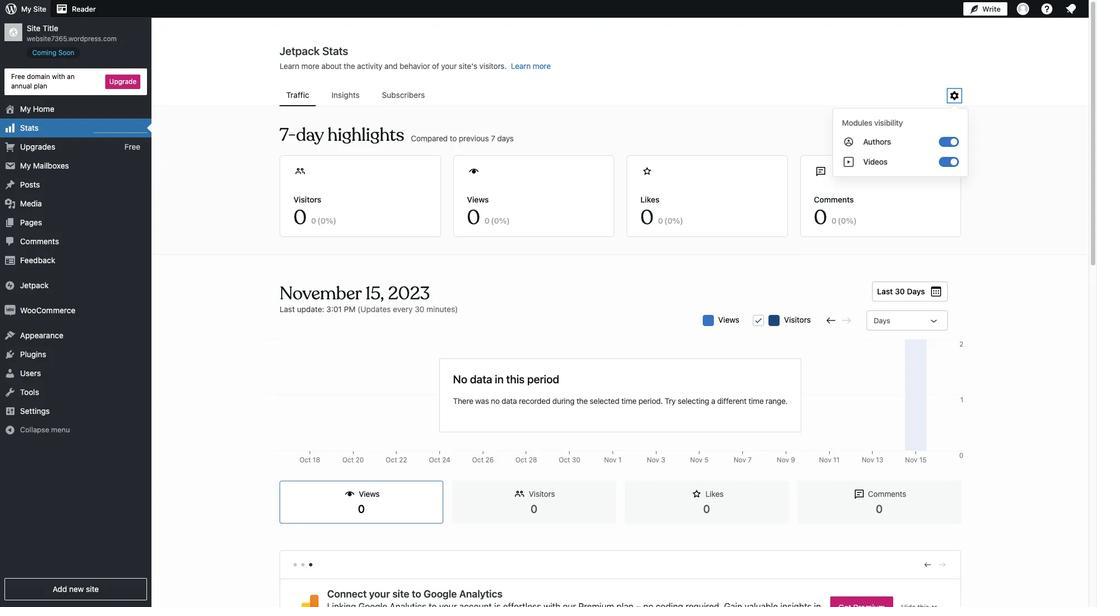 Task type: vqa. For each thing, say whether or not it's contained in the screenshot.
Launchpad Checklist element
no



Task type: describe. For each thing, give the bounding box(es) containing it.
days inside last 30 days button
[[907, 287, 926, 296]]

pager controls element
[[280, 552, 961, 580]]

visitors for visitors
[[784, 315, 811, 325]]

google analytics
[[424, 589, 503, 601]]

my for my home
[[20, 104, 31, 113]]

highest hourly views 0 image
[[94, 126, 147, 133]]

30 inside november 15, 2023 last update: 3:01 pm (updates every 30 minutes)
[[415, 305, 425, 314]]

free for free domain with an annual plan
[[11, 72, 25, 81]]

3:01
[[327, 305, 342, 314]]

days button
[[867, 311, 948, 331]]

users link
[[0, 364, 152, 383]]

0 horizontal spatial your
[[370, 589, 391, 601]]

oct for oct 30
[[559, 456, 570, 465]]

write
[[983, 4, 1001, 13]]

site inside my site link
[[33, 4, 46, 13]]

oct 28
[[516, 456, 537, 465]]

oct 22
[[386, 456, 407, 465]]

free for free
[[125, 142, 140, 151]]

nov for nov 15
[[906, 456, 918, 465]]

7-
[[280, 124, 296, 147]]

site inside the site title website7365.wordpress.com coming soon
[[27, 23, 41, 33]]

manage your notifications image
[[1065, 2, 1078, 16]]

home
[[33, 104, 54, 113]]

jetpack link
[[0, 276, 152, 295]]

oct 18
[[300, 456, 320, 465]]

%) for comments 0 0 ( 0 %)
[[846, 216, 857, 226]]

menu inside jetpack stats main content
[[280, 85, 948, 106]]

site title website7365.wordpress.com coming soon
[[27, 23, 117, 57]]

subscribers link
[[375, 85, 432, 105]]

no
[[491, 396, 500, 406]]

visitors.
[[480, 61, 507, 71]]

0 vertical spatial to
[[450, 133, 457, 143]]

free domain with an annual plan
[[11, 72, 75, 90]]

oct for oct 18
[[300, 456, 311, 465]]

( for visitors 0 0 ( 0 %)
[[318, 216, 321, 226]]

views 0
[[358, 490, 380, 516]]

add
[[53, 585, 67, 595]]

compared
[[411, 133, 448, 143]]

24
[[442, 456, 451, 465]]

my home
[[20, 104, 54, 113]]

nov 3
[[647, 456, 666, 465]]

traffic
[[286, 90, 309, 100]]

2 time from the left
[[749, 396, 764, 406]]

0 inside 100,000 2 1 0
[[960, 452, 964, 460]]

comments for comments 0
[[868, 490, 907, 499]]

days
[[497, 133, 514, 143]]

write link
[[964, 0, 1008, 18]]

selected
[[590, 396, 620, 406]]

an
[[67, 72, 75, 81]]

visibility
[[875, 118, 903, 128]]

(updates
[[358, 305, 391, 314]]

0 horizontal spatial 7
[[491, 133, 495, 143]]

posts
[[20, 180, 40, 189]]

comments 0
[[868, 490, 907, 516]]

website7365.wordpress.com
[[27, 35, 117, 43]]

pages link
[[0, 213, 152, 232]]

connect
[[328, 589, 367, 601]]

learn
[[280, 61, 299, 71]]

modules visibility
[[842, 118, 903, 128]]

upgrade
[[109, 77, 137, 86]]

%) for views 0 0 ( 0 %)
[[499, 216, 510, 226]]

18
[[313, 456, 320, 465]]

reader
[[72, 4, 96, 13]]

domain
[[27, 72, 50, 81]]

nov 9
[[777, 456, 796, 465]]

nov for nov 1
[[604, 456, 617, 465]]

last inside november 15, 2023 last update: 3:01 pm (updates every 30 minutes)
[[280, 305, 295, 314]]

visitors 0
[[529, 490, 555, 516]]

modules
[[842, 118, 873, 128]]

100,000 for 100,000
[[938, 456, 964, 465]]

oct for oct 22
[[386, 456, 397, 465]]

comments for comments
[[20, 237, 59, 246]]

my profile image
[[1017, 3, 1030, 15]]

22
[[399, 456, 407, 465]]

media link
[[0, 194, 152, 213]]

stats
[[20, 123, 39, 132]]

learn more link
[[511, 61, 551, 71]]

day
[[296, 124, 324, 147]]

1 horizontal spatial 7
[[748, 456, 752, 465]]

collapse menu
[[20, 425, 70, 434]]

there was no data recorded during the selected time period. try selecting a different time range.
[[453, 396, 788, 406]]

mailboxes
[[33, 161, 69, 170]]

1 inside 100,000 2 1 0
[[961, 396, 964, 405]]

range.
[[766, 396, 788, 406]]

every
[[393, 305, 413, 314]]

minutes)
[[427, 305, 458, 314]]

0 horizontal spatial data
[[470, 373, 492, 386]]

title
[[43, 23, 58, 33]]

help image
[[1041, 2, 1054, 16]]

views 0 0 ( 0 %)
[[467, 195, 510, 231]]

0 inside comments 0
[[876, 503, 883, 516]]

oct for oct 20
[[343, 456, 354, 465]]

last 30 days button
[[873, 282, 948, 302]]

recorded
[[519, 396, 551, 406]]

13
[[877, 456, 884, 465]]

jetpack stats
[[280, 45, 348, 57]]

coming
[[32, 48, 57, 57]]

oct 24
[[429, 456, 451, 465]]

30 for oct
[[572, 456, 581, 465]]

annual plan
[[11, 82, 47, 90]]

visitors for visitors 0
[[529, 490, 555, 499]]

views for views 0 0 ( 0 %)
[[467, 195, 489, 204]]

likes 0 0 ( 0 %)
[[641, 195, 684, 231]]

likes 0
[[704, 490, 724, 516]]

0 horizontal spatial to
[[412, 589, 422, 601]]

site for new
[[86, 585, 99, 595]]

jetpack stats learn more about the activity and behavior of your site's visitors. learn more
[[280, 45, 551, 71]]

comments 0 0 ( 0 %)
[[814, 195, 857, 231]]

2023
[[388, 283, 430, 305]]

nov for nov 13
[[862, 456, 875, 465]]

woocommerce link
[[0, 301, 152, 320]]

20
[[356, 456, 364, 465]]

update:
[[297, 305, 324, 314]]

oct for oct 26
[[472, 456, 484, 465]]

collapse menu link
[[0, 421, 152, 439]]

9
[[791, 456, 796, 465]]

views for views
[[719, 315, 740, 325]]



Task type: locate. For each thing, give the bounding box(es) containing it.
2 ( from the left
[[491, 216, 494, 226]]

2
[[960, 340, 964, 349]]

no data in this period
[[453, 373, 560, 386]]

%) inside 'likes 0 0 ( 0 %)'
[[673, 216, 684, 226]]

to left the previous
[[450, 133, 457, 143]]

last inside button
[[878, 287, 893, 296]]

visitors
[[294, 195, 322, 204], [784, 315, 811, 325], [529, 490, 555, 499]]

visitors 0 0 ( 0 %)
[[294, 195, 337, 231]]

nov 1
[[604, 456, 622, 465]]

1 img image from the top
[[4, 280, 16, 291]]

3 nov from the left
[[691, 456, 703, 465]]

1
[[961, 396, 964, 405], [619, 456, 622, 465]]

my left home
[[20, 104, 31, 113]]

upgrades
[[20, 142, 55, 151]]

0 inside visitors 0
[[531, 503, 538, 516]]

my mailboxes
[[20, 161, 69, 170]]

oct 30
[[559, 456, 581, 465]]

1 horizontal spatial likes
[[706, 490, 724, 499]]

previous image
[[923, 560, 933, 570]]

6 nov from the left
[[819, 456, 832, 465]]

your right connect
[[370, 589, 391, 601]]

your
[[441, 61, 457, 71], [370, 589, 391, 601]]

nov left 9
[[777, 456, 790, 465]]

2 oct from the left
[[343, 456, 354, 465]]

0 vertical spatial site
[[33, 4, 46, 13]]

likes inside 'likes 0 0 ( 0 %)'
[[641, 195, 660, 204]]

0 horizontal spatial site
[[86, 585, 99, 595]]

1 horizontal spatial views
[[467, 195, 489, 204]]

8 nov from the left
[[906, 456, 918, 465]]

free down highest hourly views 0 image
[[125, 142, 140, 151]]

2 vertical spatial visitors
[[529, 490, 555, 499]]

1 vertical spatial img image
[[4, 305, 16, 316]]

1 horizontal spatial last
[[878, 287, 893, 296]]

1 vertical spatial free
[[125, 142, 140, 151]]

tools link
[[0, 383, 152, 402]]

4 oct from the left
[[429, 456, 441, 465]]

nov for nov 7
[[734, 456, 746, 465]]

period
[[527, 373, 560, 386]]

users
[[20, 369, 41, 378]]

100,000 down days dropdown button
[[938, 340, 964, 349]]

3 oct from the left
[[386, 456, 397, 465]]

nov left 13
[[862, 456, 875, 465]]

none checkbox inside jetpack stats main content
[[753, 315, 764, 327]]

2 horizontal spatial 30
[[895, 287, 905, 296]]

insights link
[[325, 85, 367, 105]]

days inside days dropdown button
[[874, 316, 891, 325]]

1 oct from the left
[[300, 456, 311, 465]]

1 ( from the left
[[318, 216, 321, 226]]

0 vertical spatial your
[[441, 61, 457, 71]]

4 nov from the left
[[734, 456, 746, 465]]

nov 7
[[734, 456, 752, 465]]

4 ( from the left
[[838, 216, 841, 226]]

oct left 26
[[472, 456, 484, 465]]

1 vertical spatial 30
[[415, 305, 425, 314]]

soon
[[58, 48, 74, 57]]

5 oct from the left
[[472, 456, 484, 465]]

add new site link
[[4, 579, 147, 601]]

0 vertical spatial visitors
[[294, 195, 322, 204]]

( inside views 0 0 ( 0 %)
[[491, 216, 494, 226]]

data right no on the left bottom
[[502, 396, 517, 406]]

img image for woocommerce
[[4, 305, 16, 316]]

pages
[[20, 218, 42, 227]]

7
[[491, 133, 495, 143], [748, 456, 752, 465]]

7 nov from the left
[[862, 456, 875, 465]]

100,000
[[938, 340, 964, 349], [938, 456, 964, 465]]

days down last 30 days
[[874, 316, 891, 325]]

subscribers
[[382, 90, 425, 100]]

the right about
[[344, 61, 355, 71]]

traffic link
[[280, 85, 316, 105]]

site
[[86, 585, 99, 595], [393, 589, 410, 601]]

11
[[834, 456, 840, 465]]

1 horizontal spatial data
[[502, 396, 517, 406]]

free up annual plan
[[11, 72, 25, 81]]

compared to previous 7 days
[[411, 133, 514, 143]]

1 vertical spatial 1
[[619, 456, 622, 465]]

a
[[712, 396, 716, 406]]

1 horizontal spatial site
[[393, 589, 410, 601]]

img image left woocommerce at the bottom
[[4, 305, 16, 316]]

nov for nov 5
[[691, 456, 703, 465]]

1 vertical spatial your
[[370, 589, 391, 601]]

( inside comments 0 0 ( 0 %)
[[838, 216, 841, 226]]

site left title
[[27, 23, 41, 33]]

my mailboxes link
[[0, 156, 152, 175]]

1 horizontal spatial days
[[907, 287, 926, 296]]

1 horizontal spatial 30
[[572, 456, 581, 465]]

my for my mailboxes
[[20, 161, 31, 170]]

next image
[[938, 560, 948, 570]]

2 100,000 from the top
[[938, 456, 964, 465]]

0 vertical spatial 100,000
[[938, 340, 964, 349]]

in
[[495, 373, 504, 386]]

( for views 0 0 ( 0 %)
[[491, 216, 494, 226]]

1 horizontal spatial to
[[450, 133, 457, 143]]

nov 15
[[906, 456, 927, 465]]

5 nov from the left
[[777, 456, 790, 465]]

1 %) from the left
[[326, 216, 337, 226]]

connect your site to google analytics
[[328, 589, 503, 601]]

of
[[432, 61, 439, 71]]

oct left 22 at left
[[386, 456, 397, 465]]

1 vertical spatial visitors
[[784, 315, 811, 325]]

1 horizontal spatial 1
[[961, 396, 964, 405]]

2 nov from the left
[[647, 456, 660, 465]]

0 horizontal spatial 30
[[415, 305, 425, 314]]

30 for last
[[895, 287, 905, 296]]

0 vertical spatial views
[[467, 195, 489, 204]]

nov left 5
[[691, 456, 703, 465]]

time left period.
[[622, 396, 637, 406]]

1 vertical spatial days
[[874, 316, 891, 325]]

None checkbox
[[753, 315, 764, 327]]

my up posts
[[20, 161, 31, 170]]

site right connect
[[393, 589, 410, 601]]

3 ( from the left
[[665, 216, 668, 226]]

site
[[33, 4, 46, 13], [27, 23, 41, 33]]

1 vertical spatial likes
[[706, 490, 724, 499]]

2 vertical spatial my
[[20, 161, 31, 170]]

comments inside comments 0 0 ( 0 %)
[[814, 195, 854, 204]]

100,000 right 15
[[938, 456, 964, 465]]

nov left the 3
[[647, 456, 660, 465]]

6 oct from the left
[[516, 456, 527, 465]]

%) for visitors 0 0 ( 0 %)
[[326, 216, 337, 226]]

nov 5
[[691, 456, 709, 465]]

nov right oct 30 at the right bottom
[[604, 456, 617, 465]]

site inside jetpack stats main content
[[393, 589, 410, 601]]

img image for jetpack
[[4, 280, 16, 291]]

2 horizontal spatial views
[[719, 315, 740, 325]]

1 100,000 from the top
[[938, 340, 964, 349]]

0 vertical spatial likes
[[641, 195, 660, 204]]

7 left days
[[491, 133, 495, 143]]

0 inside views 0
[[358, 503, 365, 516]]

free inside the free domain with an annual plan
[[11, 72, 25, 81]]

0 horizontal spatial last
[[280, 305, 295, 314]]

1 horizontal spatial your
[[441, 61, 457, 71]]

videos
[[864, 157, 888, 167]]

1 vertical spatial comments
[[20, 237, 59, 246]]

0 vertical spatial the
[[344, 61, 355, 71]]

days up days dropdown button
[[907, 287, 926, 296]]

different
[[718, 396, 747, 406]]

nov for nov 9
[[777, 456, 790, 465]]

1 horizontal spatial time
[[749, 396, 764, 406]]

%) inside comments 0 0 ( 0 %)
[[846, 216, 857, 226]]

%) for likes 0 0 ( 0 %)
[[673, 216, 684, 226]]

no
[[453, 373, 468, 386]]

100,000 for 100,000 2 1 0
[[938, 340, 964, 349]]

views inside views 0
[[359, 490, 380, 499]]

time left range.
[[749, 396, 764, 406]]

3
[[662, 456, 666, 465]]

0 horizontal spatial 1
[[619, 456, 622, 465]]

data left 'in'
[[470, 373, 492, 386]]

30 inside button
[[895, 287, 905, 296]]

2 horizontal spatial comments
[[868, 490, 907, 499]]

site for your
[[393, 589, 410, 601]]

0 vertical spatial 30
[[895, 287, 905, 296]]

oct for oct 24
[[429, 456, 441, 465]]

nov
[[604, 456, 617, 465], [647, 456, 660, 465], [691, 456, 703, 465], [734, 456, 746, 465], [777, 456, 790, 465], [819, 456, 832, 465], [862, 456, 875, 465], [906, 456, 918, 465]]

my home link
[[0, 100, 152, 118]]

1 horizontal spatial comments
[[814, 195, 854, 204]]

0 inside likes 0
[[704, 503, 711, 516]]

7-day highlights
[[280, 124, 404, 147]]

learn more
[[511, 61, 551, 71]]

visitors for visitors 0 0 ( 0 %)
[[294, 195, 322, 204]]

img image inside "jetpack" link
[[4, 280, 16, 291]]

( inside visitors 0 0 ( 0 %)
[[318, 216, 321, 226]]

your inside jetpack stats learn more about the activity and behavior of your site's visitors. learn more
[[441, 61, 457, 71]]

oct left '20'
[[343, 456, 354, 465]]

likes for likes 0 0 ( 0 %)
[[641, 195, 660, 204]]

menu
[[51, 425, 70, 434]]

( inside 'likes 0 0 ( 0 %)'
[[665, 216, 668, 226]]

1 horizontal spatial the
[[577, 396, 588, 406]]

0 vertical spatial my
[[21, 4, 31, 13]]

img image
[[4, 280, 16, 291], [4, 305, 16, 316]]

0 vertical spatial 1
[[961, 396, 964, 405]]

0 vertical spatial comments
[[814, 195, 854, 204]]

menu containing traffic
[[280, 85, 948, 106]]

0 horizontal spatial time
[[622, 396, 637, 406]]

nov left 11
[[819, 456, 832, 465]]

( for likes 0 0 ( 0 %)
[[665, 216, 668, 226]]

img image left jetpack
[[4, 280, 16, 291]]

views
[[467, 195, 489, 204], [719, 315, 740, 325], [359, 490, 380, 499]]

nov for nov 11
[[819, 456, 832, 465]]

likes inside likes 0
[[706, 490, 724, 499]]

1 vertical spatial site
[[27, 23, 41, 33]]

0 vertical spatial free
[[11, 72, 25, 81]]

1 vertical spatial the
[[577, 396, 588, 406]]

the right the during
[[577, 396, 588, 406]]

feedback link
[[0, 251, 152, 270]]

data
[[470, 373, 492, 386], [502, 396, 517, 406]]

this
[[507, 373, 525, 386]]

0 horizontal spatial likes
[[641, 195, 660, 204]]

likes for likes 0
[[706, 490, 724, 499]]

with
[[52, 72, 65, 81]]

img image inside woocommerce link
[[4, 305, 16, 316]]

1 nov from the left
[[604, 456, 617, 465]]

30 left nov 1
[[572, 456, 581, 465]]

0 vertical spatial last
[[878, 287, 893, 296]]

plugins link
[[0, 345, 152, 364]]

0 horizontal spatial free
[[11, 72, 25, 81]]

1 vertical spatial views
[[719, 315, 740, 325]]

your right of
[[441, 61, 457, 71]]

comments
[[814, 195, 854, 204], [20, 237, 59, 246], [868, 490, 907, 499]]

nov left 15
[[906, 456, 918, 465]]

%) inside visitors 0 0 ( 0 %)
[[326, 216, 337, 226]]

0 vertical spatial img image
[[4, 280, 16, 291]]

last left 'update:'
[[280, 305, 295, 314]]

visitors inside visitors 0 0 ( 0 %)
[[294, 195, 322, 204]]

1 vertical spatial data
[[502, 396, 517, 406]]

0 vertical spatial days
[[907, 287, 926, 296]]

last
[[878, 287, 893, 296], [280, 305, 295, 314]]

2 %) from the left
[[499, 216, 510, 226]]

1 vertical spatial 100,000
[[938, 456, 964, 465]]

comments for comments 0 0 ( 0 %)
[[814, 195, 854, 204]]

0 horizontal spatial days
[[874, 316, 891, 325]]

oct for oct 28
[[516, 456, 527, 465]]

2 vertical spatial comments
[[868, 490, 907, 499]]

0 vertical spatial 7
[[491, 133, 495, 143]]

site's
[[459, 61, 478, 71]]

collapse
[[20, 425, 49, 434]]

to left google analytics
[[412, 589, 422, 601]]

2 vertical spatial views
[[359, 490, 380, 499]]

appearance link
[[0, 326, 152, 345]]

0 horizontal spatial comments
[[20, 237, 59, 246]]

15,
[[366, 283, 384, 305]]

30 right 'every'
[[415, 305, 425, 314]]

7 left nov 9 on the right bottom of the page
[[748, 456, 752, 465]]

previous
[[459, 133, 489, 143]]

4 %) from the left
[[846, 216, 857, 226]]

views inside views 0 0 ( 0 %)
[[467, 195, 489, 204]]

0
[[294, 205, 307, 231], [467, 205, 480, 231], [641, 205, 654, 231], [814, 205, 828, 231], [311, 216, 316, 226], [321, 216, 326, 226], [485, 216, 490, 226], [494, 216, 499, 226], [658, 216, 664, 226], [668, 216, 673, 226], [832, 216, 837, 226], [841, 216, 846, 226], [960, 452, 964, 460], [358, 503, 365, 516], [531, 503, 538, 516], [704, 503, 711, 516], [876, 503, 883, 516]]

selecting
[[678, 396, 710, 406]]

1 vertical spatial 7
[[748, 456, 752, 465]]

0 horizontal spatial views
[[359, 490, 380, 499]]

oct left '28'
[[516, 456, 527, 465]]

my left reader link
[[21, 4, 31, 13]]

1 time from the left
[[622, 396, 637, 406]]

15
[[920, 456, 927, 465]]

jetpack stats main content
[[0, 44, 1089, 608]]

26
[[486, 456, 494, 465]]

0 vertical spatial data
[[470, 373, 492, 386]]

highlights
[[328, 124, 404, 147]]

5
[[705, 456, 709, 465]]

%) inside views 0 0 ( 0 %)
[[499, 216, 510, 226]]

site right new
[[86, 585, 99, 595]]

last 30 days
[[878, 287, 926, 296]]

site up title
[[33, 4, 46, 13]]

2 horizontal spatial visitors
[[784, 315, 811, 325]]

2 img image from the top
[[4, 305, 16, 316]]

3 %) from the left
[[673, 216, 684, 226]]

oct left 24
[[429, 456, 441, 465]]

30 up days dropdown button
[[895, 287, 905, 296]]

1 horizontal spatial visitors
[[529, 490, 555, 499]]

period.
[[639, 396, 663, 406]]

views for views 0
[[359, 490, 380, 499]]

0 horizontal spatial the
[[344, 61, 355, 71]]

my for my site
[[21, 4, 31, 13]]

oct right '28'
[[559, 456, 570, 465]]

1 vertical spatial to
[[412, 589, 422, 601]]

0 horizontal spatial visitors
[[294, 195, 322, 204]]

reader link
[[51, 0, 100, 18]]

1 vertical spatial my
[[20, 104, 31, 113]]

tooltip
[[827, 103, 969, 177]]

1 horizontal spatial free
[[125, 142, 140, 151]]

oct left the 18
[[300, 456, 311, 465]]

( for comments 0 0 ( 0 %)
[[838, 216, 841, 226]]

my site link
[[0, 0, 51, 18]]

tooltip containing modules visibility
[[827, 103, 969, 177]]

tools
[[20, 388, 39, 397]]

nov for nov 3
[[647, 456, 660, 465]]

posts link
[[0, 175, 152, 194]]

nov right 5
[[734, 456, 746, 465]]

the inside jetpack stats learn more about the activity and behavior of your site's visitors. learn more
[[344, 61, 355, 71]]

nov 13
[[862, 456, 884, 465]]

last up days dropdown button
[[878, 287, 893, 296]]

7 oct from the left
[[559, 456, 570, 465]]

1 vertical spatial last
[[280, 305, 295, 314]]

oct 20
[[343, 456, 364, 465]]

try
[[665, 396, 676, 406]]

nov 11
[[819, 456, 840, 465]]

menu
[[280, 85, 948, 106]]

2 vertical spatial 30
[[572, 456, 581, 465]]



